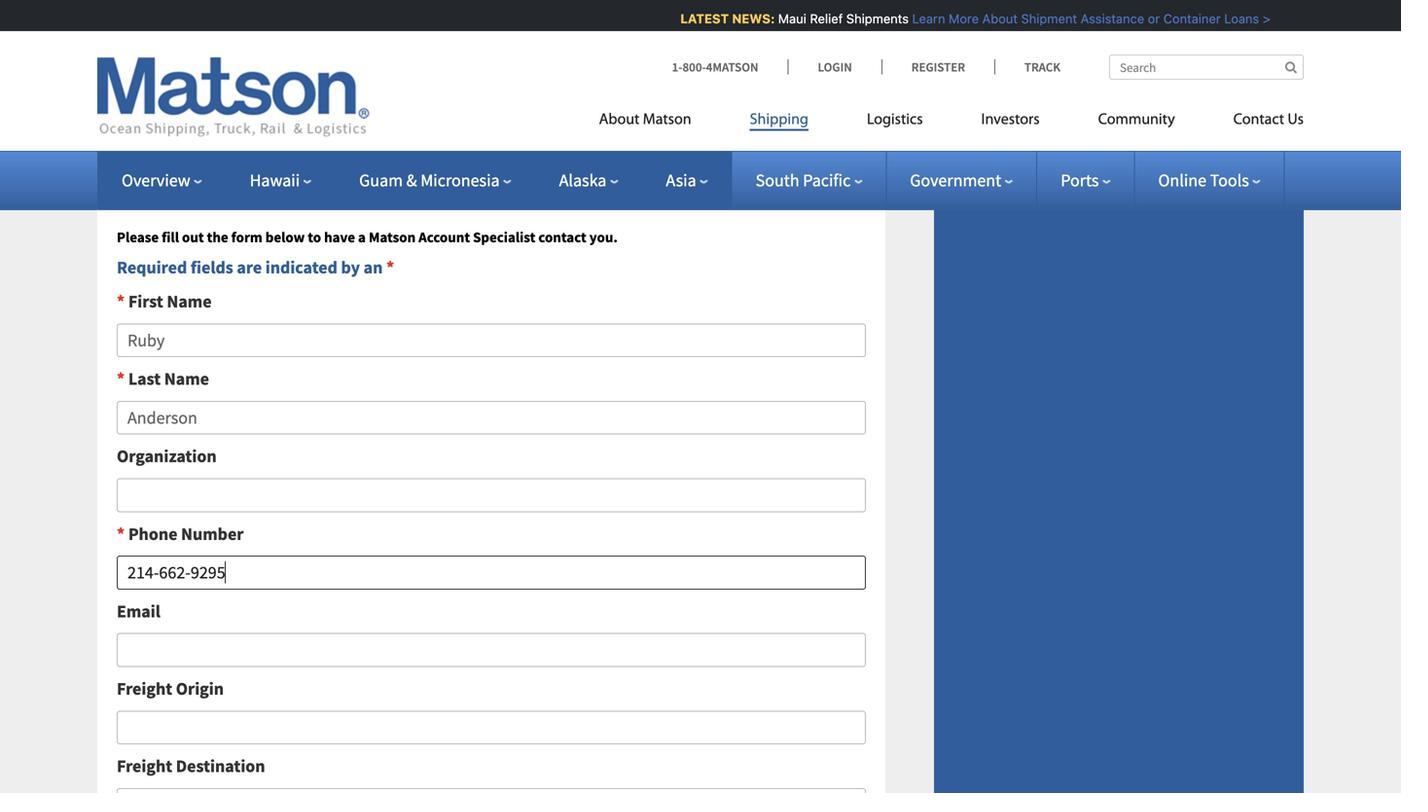 Task type: locate. For each thing, give the bounding box(es) containing it.
* first name
[[117, 291, 212, 312]]

track link
[[995, 59, 1061, 75]]

0 vertical spatial about
[[978, 11, 1014, 26]]

1 vertical spatial matson
[[369, 228, 416, 246]]

–
[[211, 31, 219, 53]]

1 vertical spatial 877-
[[111, 163, 143, 185]]

logistics
[[867, 112, 923, 128]]

None text field
[[117, 556, 866, 590], [117, 711, 866, 745], [117, 556, 866, 590], [117, 711, 866, 745]]

about inside top menu navigation
[[599, 112, 640, 128]]

form
[[231, 228, 263, 246]]

0 horizontal spatial service
[[145, 135, 200, 157]]

guam
[[359, 169, 403, 191]]

phone
[[128, 523, 178, 545]]

0 vertical spatial name
[[167, 291, 212, 312]]

a
[[358, 228, 366, 246]]

1 vertical spatial inquiries:
[[203, 135, 277, 157]]

alaska link
[[559, 169, 618, 191]]

0 vertical spatial 877-
[[111, 59, 143, 81]]

maui
[[774, 11, 803, 26]]

asia
[[223, 31, 255, 53], [666, 169, 697, 191]]

Organization text field
[[117, 478, 866, 512]]

None search field
[[1110, 55, 1304, 80]]

(877- down –
[[213, 59, 250, 81]]

freight destination
[[117, 755, 265, 777]]

alaska up contact
[[559, 169, 607, 191]]

877- down china
[[111, 163, 143, 185]]

inquiries: inside china service inquiries: 1-877-china-02 (877-244-6202)
[[203, 135, 277, 157]]

matson inside top menu navigation
[[643, 112, 692, 128]]

0 vertical spatial freight
[[117, 678, 172, 700]]

service
[[259, 31, 313, 53], [145, 135, 200, 157]]

1- down china
[[97, 163, 111, 185]]

2 freight from the top
[[117, 755, 172, 777]]

register link
[[882, 59, 995, 75]]

0 vertical spatial matson
[[643, 112, 692, 128]]

1 freight from the top
[[117, 678, 172, 700]]

inquiries:
[[317, 31, 390, 53], [203, 135, 277, 157]]

678-
[[143, 59, 174, 81], [250, 59, 282, 81]]

overview link
[[122, 169, 202, 191]]

0 horizontal spatial 678-
[[143, 59, 174, 81]]

244-
[[253, 163, 285, 185]]

(877- inside china service inquiries: 1-877-china-02 (877-244-6202)
[[216, 163, 253, 185]]

about
[[978, 11, 1014, 26], [599, 112, 640, 128]]

china
[[97, 135, 142, 157]]

name down fields
[[167, 291, 212, 312]]

community
[[1099, 112, 1175, 128]]

0 horizontal spatial about
[[599, 112, 640, 128]]

1 horizontal spatial inquiries:
[[317, 31, 390, 53]]

search image
[[1286, 61, 1297, 73]]

indicated
[[265, 256, 338, 278]]

* left "first"
[[117, 291, 125, 312]]

freight origin
[[117, 678, 224, 700]]

1- inside china service inquiries: 1-877-china-02 (877-244-6202)
[[97, 163, 111, 185]]

name
[[167, 291, 212, 312], [164, 368, 209, 390]]

* left last
[[117, 368, 125, 390]]

None text field
[[117, 323, 866, 357], [117, 401, 866, 435], [117, 788, 866, 793], [117, 323, 866, 357], [117, 401, 866, 435], [117, 788, 866, 793]]

2 877- from the top
[[111, 163, 143, 185]]

community link
[[1069, 103, 1205, 143]]

1 877- from the top
[[111, 59, 143, 81]]

micronesia
[[421, 169, 500, 191]]

0 horizontal spatial inquiries:
[[203, 135, 277, 157]]

0 vertical spatial alaska
[[157, 31, 208, 53]]

matson right a
[[369, 228, 416, 246]]

0 horizontal spatial asia
[[223, 31, 255, 53]]

service up china-
[[145, 135, 200, 157]]

destination
[[176, 755, 265, 777]]

about up alaska link
[[599, 112, 640, 128]]

1 vertical spatial asia
[[666, 169, 697, 191]]

1 vertical spatial freight
[[117, 755, 172, 777]]

please
[[117, 228, 159, 246]]

0 vertical spatial (877-
[[213, 59, 250, 81]]

service up 7447)
[[259, 31, 313, 53]]

877- down alaska,
[[111, 59, 143, 81]]

matson
[[643, 112, 692, 128], [369, 228, 416, 246]]

asia right –
[[223, 31, 255, 53]]

800-
[[683, 59, 706, 75]]

(877-244-6202) link
[[216, 163, 325, 185]]

Search search field
[[1110, 55, 1304, 80]]

inquiries: up 244-
[[203, 135, 277, 157]]

inquiries: up 7447)
[[317, 31, 390, 53]]

by
[[341, 256, 360, 278]]

Commodity Description text field
[[117, 633, 866, 667]]

required fields are indicated by an *
[[117, 256, 394, 278]]

name for * last name
[[164, 368, 209, 390]]

1 vertical spatial name
[[164, 368, 209, 390]]

asia down about matson link
[[666, 169, 697, 191]]

blue matson logo with ocean, shipping, truck, rail and logistics written beneath it. image
[[97, 57, 370, 137]]

0 vertical spatial service
[[259, 31, 313, 53]]

freight left destination
[[117, 755, 172, 777]]

1 horizontal spatial matson
[[643, 112, 692, 128]]

1 horizontal spatial about
[[978, 11, 1014, 26]]

0 horizontal spatial alaska
[[157, 31, 208, 53]]

1 vertical spatial (877-
[[216, 163, 253, 185]]

* phone number
[[117, 523, 244, 545]]

contact us
[[1234, 112, 1304, 128]]

matson down 800-
[[643, 112, 692, 128]]

overview
[[122, 169, 190, 191]]

2 678- from the left
[[250, 59, 282, 81]]

alaskacs@matson.com
[[97, 87, 265, 109]]

1 678- from the left
[[143, 59, 174, 81]]

0 vertical spatial inquiries:
[[317, 31, 390, 53]]

investors link
[[952, 103, 1069, 143]]

*
[[386, 256, 394, 278], [117, 291, 125, 312], [117, 368, 125, 390], [117, 523, 125, 545]]

south pacific
[[756, 169, 851, 191]]

alaska,
[[97, 31, 153, 53]]

>
[[1259, 11, 1267, 26]]

* left phone
[[117, 523, 125, 545]]

1 horizontal spatial service
[[259, 31, 313, 53]]

latest news: maui relief shipments learn more about shipment assistance or container loans >
[[677, 11, 1267, 26]]

1- down alaska,
[[97, 59, 111, 81]]

877-
[[111, 59, 143, 81], [111, 163, 143, 185]]

china-
[[143, 163, 195, 185]]

freight left origin
[[117, 678, 172, 700]]

assistance
[[1077, 11, 1141, 26]]

* right an
[[386, 256, 394, 278]]

contact us link
[[1205, 103, 1304, 143]]

south
[[756, 169, 800, 191]]

loans
[[1221, 11, 1256, 26]]

1 vertical spatial about
[[599, 112, 640, 128]]

(877-
[[213, 59, 250, 81], [216, 163, 253, 185]]

alaska up the ship
[[157, 31, 208, 53]]

alaska
[[157, 31, 208, 53], [559, 169, 607, 191]]

1 horizontal spatial alaska
[[559, 169, 607, 191]]

to
[[308, 228, 321, 246]]

relief
[[806, 11, 839, 26]]

container
[[1160, 11, 1217, 26]]

about right more
[[978, 11, 1014, 26]]

name right last
[[164, 368, 209, 390]]

0 horizontal spatial matson
[[369, 228, 416, 246]]

required
[[117, 256, 187, 278]]

specialist
[[473, 228, 536, 246]]

1 vertical spatial service
[[145, 135, 200, 157]]

pacific
[[803, 169, 851, 191]]

freight for freight origin
[[117, 678, 172, 700]]

1 horizontal spatial 678-
[[250, 59, 282, 81]]

(877- right 02
[[216, 163, 253, 185]]

1 vertical spatial alaska
[[559, 169, 607, 191]]

&
[[407, 169, 417, 191]]

shipment
[[1017, 11, 1073, 26]]

* for last name
[[117, 368, 125, 390]]

origin
[[176, 678, 224, 700]]

0 vertical spatial asia
[[223, 31, 255, 53]]



Task type: describe. For each thing, give the bounding box(es) containing it.
* for first name
[[117, 291, 125, 312]]

investors
[[982, 112, 1040, 128]]

learn
[[908, 11, 941, 26]]

the
[[207, 228, 228, 246]]

4matson
[[706, 59, 759, 75]]

are
[[237, 256, 262, 278]]

about matson
[[599, 112, 692, 128]]

news:
[[728, 11, 771, 26]]

shipping
[[750, 112, 809, 128]]

online tools
[[1159, 169, 1249, 191]]

email
[[117, 600, 161, 622]]

1- inside alaska, alaska – asia service inquiries: 1-877-678-ship (877-678-7447) alaskacs@matson.com
[[97, 59, 111, 81]]

877- inside china service inquiries: 1-877-china-02 (877-244-6202)
[[111, 163, 143, 185]]

tools
[[1210, 169, 1249, 191]]

alaskacs@matson.com link
[[97, 87, 265, 109]]

guam & micronesia link
[[359, 169, 512, 191]]

1 horizontal spatial asia
[[666, 169, 697, 191]]

ship
[[174, 59, 210, 81]]

more
[[945, 11, 975, 26]]

inquiries: inside alaska, alaska – asia service inquiries: 1-877-678-ship (877-678-7447) alaskacs@matson.com
[[317, 31, 390, 53]]

please fill out the form below to have a matson account specialist contact you.
[[117, 228, 618, 246]]

asia inside alaska, alaska – asia service inquiries: 1-877-678-ship (877-678-7447) alaskacs@matson.com
[[223, 31, 255, 53]]

latest
[[677, 11, 725, 26]]

contact
[[1234, 112, 1285, 128]]

hawaii link
[[250, 169, 312, 191]]

learn more about shipment assistance or container loans > link
[[908, 11, 1267, 26]]

alaska, alaska – asia service inquiries: 1-877-678-ship (877-678-7447) alaskacs@matson.com
[[97, 31, 390, 109]]

login
[[818, 59, 852, 75]]

* last name
[[117, 368, 209, 390]]

service inside china service inquiries: 1-877-china-02 (877-244-6202)
[[145, 135, 200, 157]]

number
[[181, 523, 244, 545]]

service inside alaska, alaska – asia service inquiries: 1-877-678-ship (877-678-7447) alaskacs@matson.com
[[259, 31, 313, 53]]

or
[[1144, 11, 1156, 26]]

online tools link
[[1159, 169, 1261, 191]]

asia link
[[666, 169, 708, 191]]

guam & micronesia
[[359, 169, 500, 191]]

fields
[[191, 256, 233, 278]]

login link
[[788, 59, 882, 75]]

1- down latest
[[672, 59, 683, 75]]

track
[[1025, 59, 1061, 75]]

shipping link
[[721, 103, 838, 143]]

government
[[910, 169, 1002, 191]]

logistics link
[[838, 103, 952, 143]]

have
[[324, 228, 355, 246]]

shipments
[[842, 11, 905, 26]]

china service inquiries: 1-877-china-02 (877-244-6202)
[[97, 135, 325, 185]]

out
[[182, 228, 204, 246]]

below
[[265, 228, 305, 246]]

freight for freight destination
[[117, 755, 172, 777]]

(877- inside alaska, alaska – asia service inquiries: 1-877-678-ship (877-678-7447) alaskacs@matson.com
[[213, 59, 250, 81]]

south pacific link
[[756, 169, 863, 191]]

last
[[128, 368, 161, 390]]

1-800-4matson
[[672, 59, 759, 75]]

an
[[364, 256, 383, 278]]

877- inside alaska, alaska – asia service inquiries: 1-877-678-ship (877-678-7447) alaskacs@matson.com
[[111, 59, 143, 81]]

hawaii
[[250, 169, 300, 191]]

ports link
[[1061, 169, 1111, 191]]

6202)
[[285, 163, 325, 185]]

alaska inside alaska, alaska – asia service inquiries: 1-877-678-ship (877-678-7447) alaskacs@matson.com
[[157, 31, 208, 53]]

7447)
[[282, 59, 322, 81]]

online
[[1159, 169, 1207, 191]]

us
[[1288, 112, 1304, 128]]

* for phone number
[[117, 523, 125, 545]]

first
[[128, 291, 163, 312]]

1-800-4matson link
[[672, 59, 788, 75]]

government link
[[910, 169, 1013, 191]]

about matson link
[[599, 103, 721, 143]]

02
[[195, 163, 213, 185]]

top menu navigation
[[599, 103, 1304, 143]]

contact
[[539, 228, 587, 246]]

name for * first name
[[167, 291, 212, 312]]

fill
[[162, 228, 179, 246]]

account
[[419, 228, 470, 246]]

register
[[912, 59, 965, 75]]

organization
[[117, 445, 217, 467]]

(877-678-7447) link
[[213, 59, 322, 81]]



